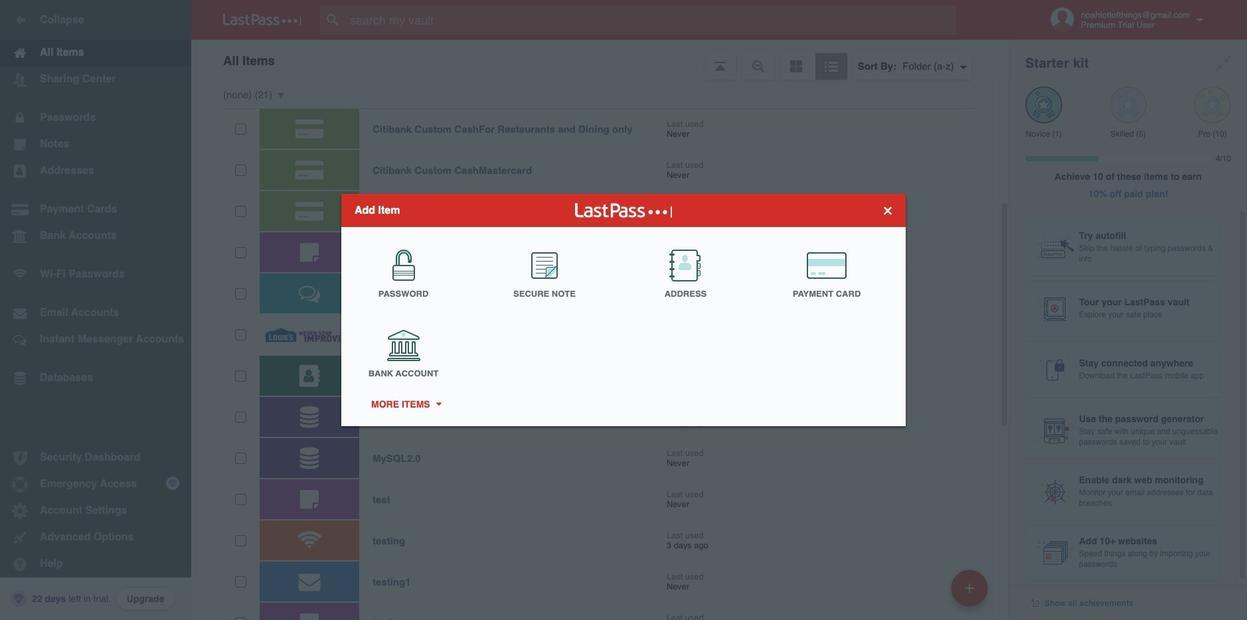 Task type: vqa. For each thing, say whether or not it's contained in the screenshot.
search my vault text field
yes



Task type: describe. For each thing, give the bounding box(es) containing it.
caret right image
[[434, 403, 443, 406]]

vault options navigation
[[191, 40, 1009, 80]]

new item navigation
[[946, 566, 996, 620]]

lastpass image
[[223, 14, 302, 26]]



Task type: locate. For each thing, give the bounding box(es) containing it.
search my vault text field
[[320, 5, 982, 35]]

Search search field
[[320, 5, 982, 35]]

dialog
[[341, 194, 906, 426]]

new item image
[[965, 583, 974, 593]]

main navigation navigation
[[0, 0, 191, 620]]



